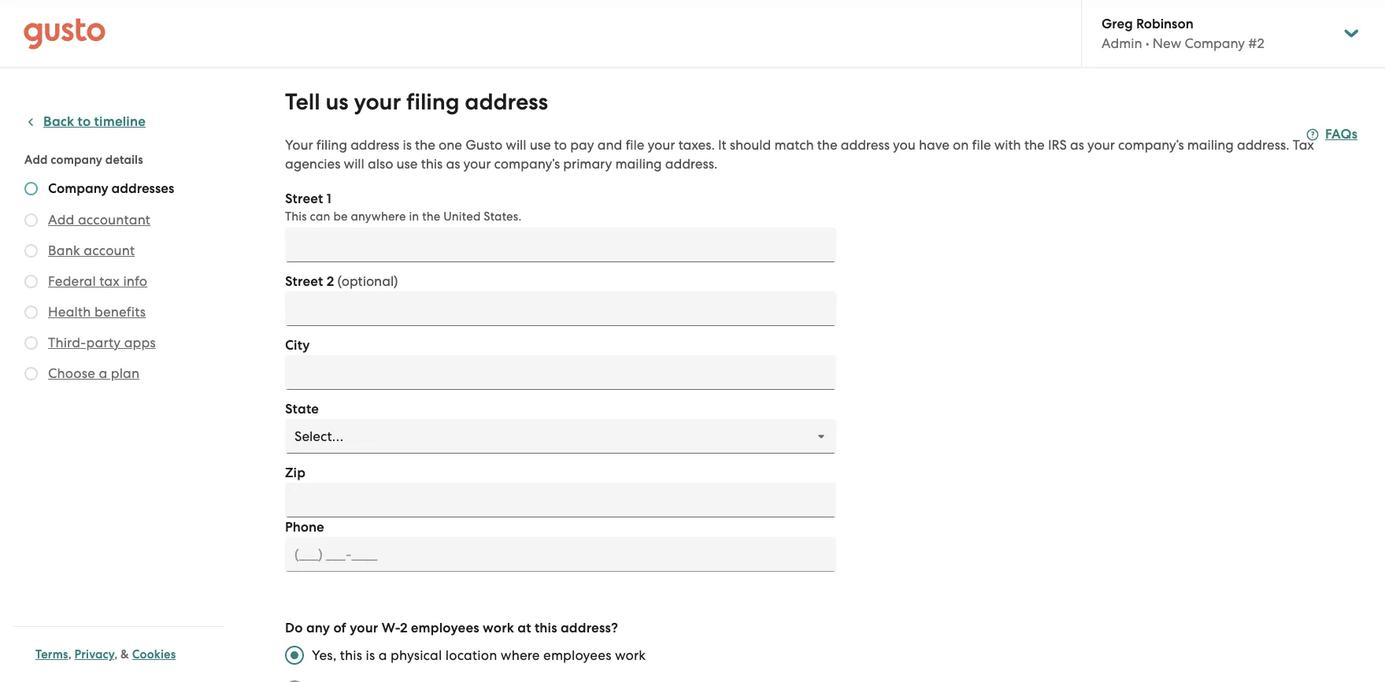 Task type: locate. For each thing, give the bounding box(es) containing it.
2 up physical
[[400, 620, 408, 637]]

0 vertical spatial mailing
[[1188, 137, 1234, 153]]

0 horizontal spatial is
[[366, 648, 375, 663]]

info
[[123, 273, 147, 289]]

it
[[718, 137, 727, 153]]

states.
[[484, 210, 522, 224]]

filing up agencies
[[317, 137, 347, 153]]

1 vertical spatial add
[[48, 212, 74, 228]]

agencies
[[285, 156, 341, 172]]

1 vertical spatial this
[[535, 620, 558, 637]]

0 vertical spatial use
[[530, 137, 551, 153]]

greg robinson admin • new company #2
[[1102, 16, 1265, 51]]

check image left choose on the bottom
[[24, 367, 38, 381]]

your left the taxes.
[[648, 137, 676, 153]]

address.
[[1238, 137, 1290, 153], [666, 156, 718, 172]]

1 horizontal spatial address.
[[1238, 137, 1290, 153]]

(optional)
[[338, 273, 398, 289]]

0 horizontal spatial 2
[[327, 273, 334, 290]]

party
[[86, 335, 121, 351]]

file right and
[[626, 137, 645, 153]]

1 horizontal spatial work
[[615, 648, 646, 663]]

1 file from the left
[[626, 137, 645, 153]]

0 vertical spatial to
[[78, 113, 91, 130]]

2 street from the top
[[285, 273, 323, 290]]

1 horizontal spatial mailing
[[1188, 137, 1234, 153]]

as right irs on the right of page
[[1071, 137, 1085, 153]]

3 check image from the top
[[24, 275, 38, 288]]

as
[[1071, 137, 1085, 153], [446, 156, 460, 172]]

check image for health
[[24, 306, 38, 319]]

plan
[[111, 366, 140, 381]]

address left you
[[841, 137, 890, 153]]

1 vertical spatial filing
[[317, 137, 347, 153]]

None radio
[[277, 673, 312, 682]]

this
[[421, 156, 443, 172], [535, 620, 558, 637], [340, 648, 363, 663]]

will right gusto
[[506, 137, 527, 153]]

add
[[24, 153, 48, 167], [48, 212, 74, 228]]

your right us
[[354, 88, 401, 116]]

1 vertical spatial address.
[[666, 156, 718, 172]]

the right match
[[818, 137, 838, 153]]

0 horizontal spatial will
[[344, 156, 365, 172]]

2 horizontal spatial address
[[841, 137, 890, 153]]

use
[[530, 137, 551, 153], [397, 156, 418, 172]]

will left the also
[[344, 156, 365, 172]]

1 horizontal spatial will
[[506, 137, 527, 153]]

to
[[78, 113, 91, 130], [554, 137, 567, 153]]

choose
[[48, 366, 95, 381]]

0 horizontal spatial company's
[[494, 156, 560, 172]]

a left plan
[[99, 366, 107, 381]]

street up this
[[285, 191, 323, 207]]

filing
[[407, 88, 460, 116], [317, 137, 347, 153]]

back
[[43, 113, 74, 130]]

check image down check icon at the top left of the page
[[24, 275, 38, 288]]

0 vertical spatial company
[[1185, 35, 1246, 51]]

home image
[[24, 18, 106, 49]]

0 horizontal spatial as
[[446, 156, 460, 172]]

company addresses
[[48, 180, 174, 197]]

Street 2 field
[[285, 291, 837, 326]]

address
[[465, 88, 548, 116], [351, 137, 400, 153], [841, 137, 890, 153]]

bank
[[48, 243, 80, 258]]

0 horizontal spatial filing
[[317, 137, 347, 153]]

1 vertical spatial street
[[285, 273, 323, 290]]

1 horizontal spatial is
[[403, 137, 412, 153]]

add up 'bank'
[[48, 212, 74, 228]]

work
[[483, 620, 514, 637], [615, 648, 646, 663]]

company down the company
[[48, 180, 108, 197]]

use right the also
[[397, 156, 418, 172]]

1 vertical spatial employees
[[544, 648, 612, 663]]

your down gusto
[[464, 156, 491, 172]]

anywhere
[[351, 210, 406, 224]]

, left privacy
[[68, 648, 72, 662]]

1 check image from the top
[[24, 182, 38, 195]]

will
[[506, 137, 527, 153], [344, 156, 365, 172]]

1 vertical spatial use
[[397, 156, 418, 172]]

check image
[[24, 182, 38, 195], [24, 214, 38, 227], [24, 275, 38, 288], [24, 306, 38, 319], [24, 336, 38, 350], [24, 367, 38, 381]]

, left &
[[114, 648, 118, 662]]

is inside 'your filing address is the one gusto will use to pay and file your taxes. it should match the address you have on file with the irs as your company's mailing address. tax agencies will also use this as your company's primary mailing address.'
[[403, 137, 412, 153]]

work down address?
[[615, 648, 646, 663]]

address up the also
[[351, 137, 400, 153]]

check image left third-
[[24, 336, 38, 350]]

choose a plan button
[[48, 364, 140, 383]]

address?
[[561, 620, 618, 637]]

check image for choose
[[24, 367, 38, 381]]

,
[[68, 648, 72, 662], [114, 648, 118, 662]]

the
[[415, 137, 436, 153], [818, 137, 838, 153], [1025, 137, 1045, 153], [422, 210, 441, 224]]

1 vertical spatial to
[[554, 137, 567, 153]]

is left one
[[403, 137, 412, 153]]

2 left (optional)
[[327, 273, 334, 290]]

faqs
[[1326, 126, 1358, 143]]

0 horizontal spatial work
[[483, 620, 514, 637]]

2 , from the left
[[114, 648, 118, 662]]

0 horizontal spatial ,
[[68, 648, 72, 662]]

gusto
[[466, 137, 503, 153]]

this right "yes,"
[[340, 648, 363, 663]]

be
[[334, 210, 348, 224]]

1 horizontal spatial add
[[48, 212, 74, 228]]

employees down address?
[[544, 648, 612, 663]]

0 horizontal spatial use
[[397, 156, 418, 172]]

street left (optional)
[[285, 273, 323, 290]]

0 vertical spatial 2
[[327, 273, 334, 290]]

taxes.
[[679, 137, 715, 153]]

to left pay
[[554, 137, 567, 153]]

add inside button
[[48, 212, 74, 228]]

1 horizontal spatial a
[[379, 648, 387, 663]]

0 vertical spatial a
[[99, 366, 107, 381]]

2 check image from the top
[[24, 214, 38, 227]]

your
[[354, 88, 401, 116], [648, 137, 676, 153], [1088, 137, 1116, 153], [464, 156, 491, 172], [350, 620, 379, 637]]

0 vertical spatial is
[[403, 137, 412, 153]]

filing up one
[[407, 88, 460, 116]]

address up gusto
[[465, 88, 548, 116]]

0 horizontal spatial address
[[351, 137, 400, 153]]

pay
[[571, 137, 594, 153]]

1 , from the left
[[68, 648, 72, 662]]

1 vertical spatial 2
[[400, 620, 408, 637]]

address. down the taxes.
[[666, 156, 718, 172]]

company's
[[1119, 137, 1185, 153], [494, 156, 560, 172]]

4 check image from the top
[[24, 306, 38, 319]]

benefits
[[94, 304, 146, 320]]

6 check image from the top
[[24, 367, 38, 381]]

0 horizontal spatial this
[[340, 648, 363, 663]]

1 horizontal spatial file
[[973, 137, 992, 153]]

1 street from the top
[[285, 191, 323, 207]]

check image for add
[[24, 214, 38, 227]]

account
[[84, 243, 135, 258]]

0 horizontal spatial to
[[78, 113, 91, 130]]

work left at
[[483, 620, 514, 637]]

privacy
[[74, 648, 114, 662]]

is
[[403, 137, 412, 153], [366, 648, 375, 663]]

check image up check icon at the top left of the page
[[24, 214, 38, 227]]

the left one
[[415, 137, 436, 153]]

terms link
[[35, 648, 68, 662]]

1 horizontal spatial company
[[1185, 35, 1246, 51]]

1 horizontal spatial company's
[[1119, 137, 1185, 153]]

0 horizontal spatial a
[[99, 366, 107, 381]]

employees
[[411, 620, 480, 637], [544, 648, 612, 663]]

street
[[285, 191, 323, 207], [285, 273, 323, 290]]

0 horizontal spatial address.
[[666, 156, 718, 172]]

to right back
[[78, 113, 91, 130]]

1 vertical spatial mailing
[[616, 156, 662, 172]]

1 vertical spatial work
[[615, 648, 646, 663]]

1 horizontal spatial this
[[421, 156, 443, 172]]

0 vertical spatial street
[[285, 191, 323, 207]]

0 horizontal spatial file
[[626, 137, 645, 153]]

your right of
[[350, 620, 379, 637]]

0 vertical spatial will
[[506, 137, 527, 153]]

state
[[285, 401, 319, 418]]

address. left tax
[[1238, 137, 1290, 153]]

as down one
[[446, 156, 460, 172]]

street 1 this can be anywhere in the united states.
[[285, 191, 522, 224]]

the right 'in'
[[422, 210, 441, 224]]

check image left health
[[24, 306, 38, 319]]

0 horizontal spatial employees
[[411, 620, 480, 637]]

this down one
[[421, 156, 443, 172]]

2 horizontal spatial this
[[535, 620, 558, 637]]

2
[[327, 273, 334, 290], [400, 620, 408, 637]]

use left pay
[[530, 137, 551, 153]]

to inside 'your filing address is the one gusto will use to pay and file your taxes. it should match the address you have on file with the irs as your company's mailing address. tax agencies will also use this as your company's primary mailing address.'
[[554, 137, 567, 153]]

1 vertical spatial as
[[446, 156, 460, 172]]

1 horizontal spatial address
[[465, 88, 548, 116]]

0 vertical spatial this
[[421, 156, 443, 172]]

0 horizontal spatial add
[[24, 153, 48, 167]]

0 horizontal spatial company
[[48, 180, 108, 197]]

a down w-
[[379, 648, 387, 663]]

location
[[446, 648, 498, 663]]

1 horizontal spatial ,
[[114, 648, 118, 662]]

street for 1
[[285, 191, 323, 207]]

1 vertical spatial will
[[344, 156, 365, 172]]

1 vertical spatial is
[[366, 648, 375, 663]]

0 vertical spatial filing
[[407, 88, 460, 116]]

employees up the location
[[411, 620, 480, 637]]

cookies button
[[132, 645, 176, 664]]

file right on
[[973, 137, 992, 153]]

1 horizontal spatial to
[[554, 137, 567, 153]]

0 horizontal spatial mailing
[[616, 156, 662, 172]]

0 vertical spatial add
[[24, 153, 48, 167]]

at
[[518, 620, 532, 637]]

you
[[893, 137, 916, 153]]

street inside the 'street 1 this can be anywhere in the united states.'
[[285, 191, 323, 207]]

file
[[626, 137, 645, 153], [973, 137, 992, 153]]

check image
[[24, 244, 38, 258]]

1 vertical spatial company
[[48, 180, 108, 197]]

5 check image from the top
[[24, 336, 38, 350]]

check image down add company details
[[24, 182, 38, 195]]

add left the company
[[24, 153, 48, 167]]

federal tax info
[[48, 273, 147, 289]]

company left #2
[[1185, 35, 1246, 51]]

this right at
[[535, 620, 558, 637]]

third-party apps
[[48, 335, 156, 351]]

is left physical
[[366, 648, 375, 663]]

a
[[99, 366, 107, 381], [379, 648, 387, 663]]

1 horizontal spatial use
[[530, 137, 551, 153]]

on
[[953, 137, 969, 153]]

1 horizontal spatial as
[[1071, 137, 1085, 153]]

admin
[[1102, 35, 1143, 51]]

company
[[1185, 35, 1246, 51], [48, 180, 108, 197]]



Task type: vqa. For each thing, say whether or not it's contained in the screenshot.
our
no



Task type: describe. For each thing, give the bounding box(es) containing it.
back to timeline
[[43, 113, 146, 130]]

1 horizontal spatial employees
[[544, 648, 612, 663]]

choose a plan
[[48, 366, 140, 381]]

cookies
[[132, 648, 176, 662]]

check image for federal
[[24, 275, 38, 288]]

united
[[444, 210, 481, 224]]

do
[[285, 620, 303, 637]]

one
[[439, 137, 462, 153]]

1 vertical spatial company's
[[494, 156, 560, 172]]

add company details
[[24, 153, 143, 167]]

accountant
[[78, 212, 151, 228]]

0 vertical spatial employees
[[411, 620, 480, 637]]

company
[[51, 153, 103, 167]]

yes, this is a physical location where employees work
[[312, 648, 646, 663]]

terms
[[35, 648, 68, 662]]

and
[[598, 137, 623, 153]]

tax
[[1293, 137, 1315, 153]]

apps
[[124, 335, 156, 351]]

bank account
[[48, 243, 135, 258]]

tell us your filing address
[[285, 88, 548, 116]]

#2
[[1249, 35, 1265, 51]]

1
[[327, 191, 332, 207]]

terms , privacy , & cookies
[[35, 648, 176, 662]]

0 vertical spatial as
[[1071, 137, 1085, 153]]

city
[[285, 337, 310, 354]]

where
[[501, 648, 540, 663]]

Phone text field
[[285, 537, 837, 572]]

1 vertical spatial a
[[379, 648, 387, 663]]

bank account button
[[48, 241, 135, 260]]

company addresses list
[[24, 180, 218, 386]]

match
[[775, 137, 814, 153]]

have
[[919, 137, 950, 153]]

0 vertical spatial company's
[[1119, 137, 1185, 153]]

also
[[368, 156, 393, 172]]

0 vertical spatial address.
[[1238, 137, 1290, 153]]

zip
[[285, 465, 306, 481]]

phone
[[285, 519, 324, 536]]

third-party apps button
[[48, 333, 156, 352]]

with
[[995, 137, 1022, 153]]

0 vertical spatial work
[[483, 620, 514, 637]]

back to timeline button
[[24, 113, 146, 132]]

Street 1 field
[[285, 228, 837, 262]]

1 horizontal spatial 2
[[400, 620, 408, 637]]

check image for third-
[[24, 336, 38, 350]]

privacy link
[[74, 648, 114, 662]]

your right irs on the right of page
[[1088, 137, 1116, 153]]

faqs button
[[1307, 125, 1358, 144]]

addresses
[[112, 180, 174, 197]]

do any of your w-2 employees work at this address?
[[285, 620, 618, 637]]

the inside the 'street 1 this can be anywhere in the united states.'
[[422, 210, 441, 224]]

health
[[48, 304, 91, 320]]

us
[[326, 88, 349, 116]]

Yes, this is a physical location where employees work radio
[[277, 638, 312, 673]]

any
[[306, 620, 330, 637]]

filing inside 'your filing address is the one gusto will use to pay and file your taxes. it should match the address you have on file with the irs as your company's mailing address. tax agencies will also use this as your company's primary mailing address.'
[[317, 137, 347, 153]]

can
[[310, 210, 331, 224]]

•
[[1146, 35, 1150, 51]]

of
[[334, 620, 347, 637]]

add accountant button
[[48, 210, 151, 229]]

timeline
[[94, 113, 146, 130]]

irs
[[1049, 137, 1067, 153]]

health benefits
[[48, 304, 146, 320]]

a inside button
[[99, 366, 107, 381]]

greg
[[1102, 16, 1134, 32]]

your filing address is the one gusto will use to pay and file your taxes. it should match the address you have on file with the irs as your company's mailing address. tax agencies will also use this as your company's primary mailing address.
[[285, 137, 1315, 172]]

&
[[121, 648, 129, 662]]

physical
[[391, 648, 442, 663]]

tell
[[285, 88, 320, 116]]

your
[[285, 137, 313, 153]]

details
[[105, 153, 143, 167]]

company inside "greg robinson admin • new company #2"
[[1185, 35, 1246, 51]]

in
[[409, 210, 419, 224]]

add for add accountant
[[48, 212, 74, 228]]

new
[[1153, 35, 1182, 51]]

federal
[[48, 273, 96, 289]]

the left irs on the right of page
[[1025, 137, 1045, 153]]

2 vertical spatial this
[[340, 648, 363, 663]]

2 file from the left
[[973, 137, 992, 153]]

third-
[[48, 335, 86, 351]]

should
[[730, 137, 771, 153]]

robinson
[[1137, 16, 1194, 32]]

Zip field
[[285, 483, 837, 518]]

yes,
[[312, 648, 337, 663]]

health benefits button
[[48, 303, 146, 321]]

this inside 'your filing address is the one gusto will use to pay and file your taxes. it should match the address you have on file with the irs as your company's mailing address. tax agencies will also use this as your company's primary mailing address.'
[[421, 156, 443, 172]]

company inside list
[[48, 180, 108, 197]]

primary
[[564, 156, 612, 172]]

this
[[285, 210, 307, 224]]

1 horizontal spatial filing
[[407, 88, 460, 116]]

tax
[[99, 273, 120, 289]]

w-
[[382, 620, 400, 637]]

add for add company details
[[24, 153, 48, 167]]

street for 2
[[285, 273, 323, 290]]

City field
[[285, 355, 837, 390]]

federal tax info button
[[48, 272, 147, 291]]

street 2 (optional)
[[285, 273, 398, 290]]

add accountant
[[48, 212, 151, 228]]

to inside button
[[78, 113, 91, 130]]



